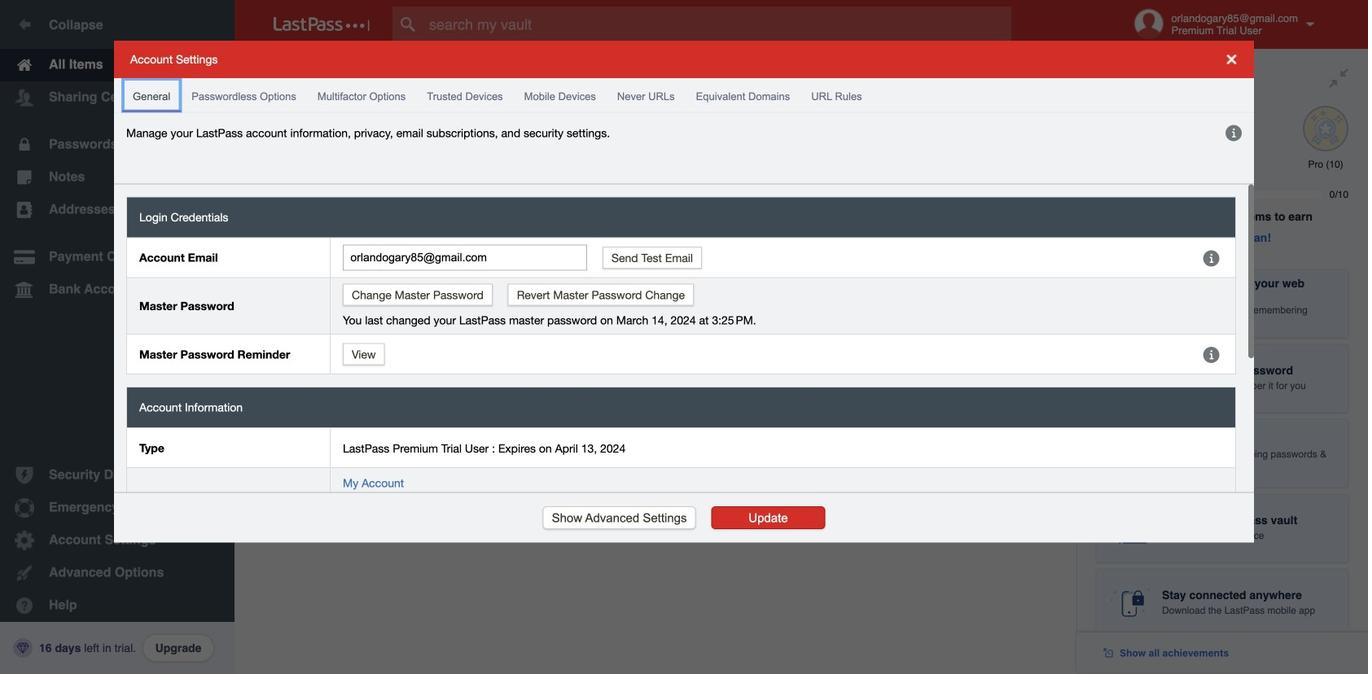 Task type: describe. For each thing, give the bounding box(es) containing it.
Search search field
[[392, 7, 1043, 42]]

lastpass image
[[274, 17, 370, 32]]

search my vault text field
[[392, 7, 1043, 42]]

main content main content
[[235, 49, 1077, 53]]

main navigation navigation
[[0, 0, 235, 674]]



Task type: vqa. For each thing, say whether or not it's contained in the screenshot.
New item element
no



